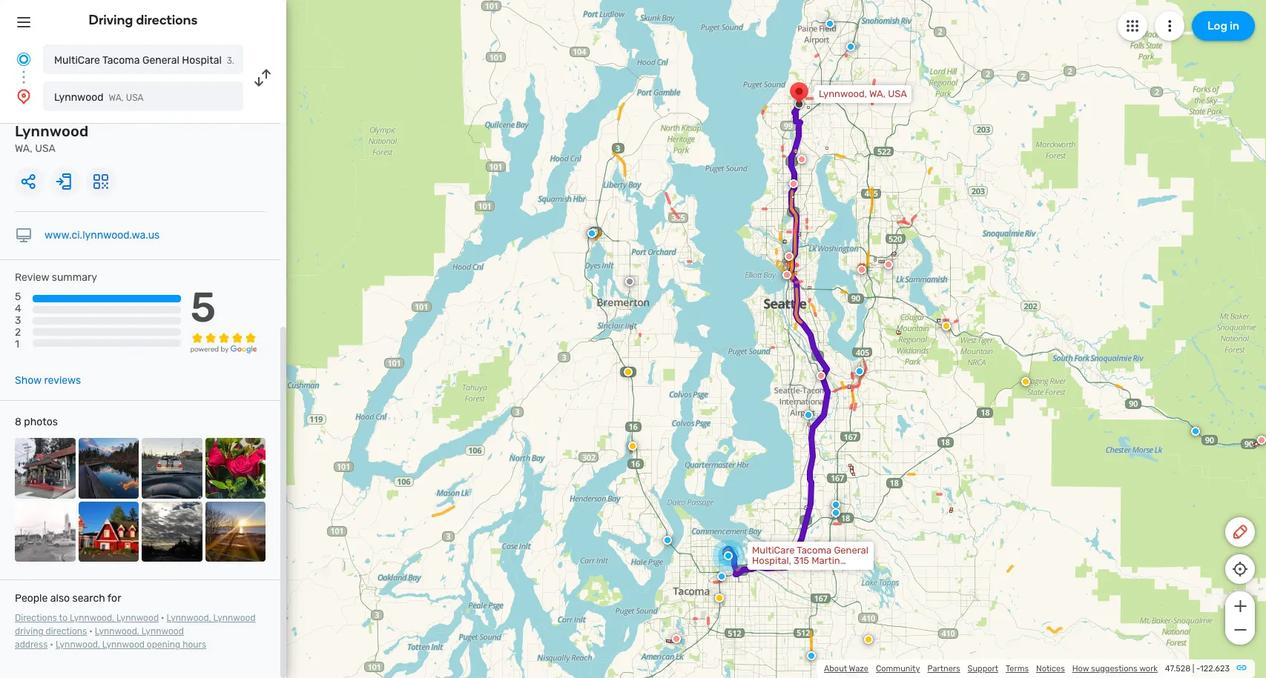Task type: describe. For each thing, give the bounding box(es) containing it.
review
[[15, 272, 49, 284]]

2 vertical spatial police image
[[807, 652, 816, 661]]

to
[[59, 614, 68, 624]]

image 6 of lynnwood, lynnwood image
[[78, 502, 139, 562]]

hours
[[183, 640, 206, 651]]

accident image
[[625, 278, 634, 286]]

hospital
[[182, 54, 222, 67]]

pencil image
[[1232, 524, 1250, 542]]

location image
[[15, 88, 33, 105]]

support link
[[968, 665, 999, 674]]

general
[[142, 54, 180, 67]]

4
[[15, 303, 21, 315]]

notices
[[1037, 665, 1065, 674]]

1 horizontal spatial directions
[[136, 12, 198, 28]]

0 horizontal spatial wa,
[[15, 142, 32, 155]]

terms
[[1006, 665, 1029, 674]]

multicare tacoma general hospital button
[[43, 45, 243, 74]]

|
[[1193, 665, 1195, 674]]

multicare tacoma general hospital
[[54, 54, 222, 67]]

directions inside lynnwood, lynnwood driving directions
[[46, 627, 87, 637]]

1 vertical spatial lynnwood wa, usa
[[15, 122, 89, 155]]

zoom in image
[[1231, 598, 1250, 616]]

how
[[1073, 665, 1089, 674]]

tacoma
[[102, 54, 140, 67]]

www.ci.lynnwood.wa.us link
[[45, 229, 160, 242]]

how suggestions work link
[[1073, 665, 1158, 674]]

about waze community partners support terms notices how suggestions work 47.528 | -122.623
[[824, 665, 1230, 674]]

1 horizontal spatial wa,
[[109, 93, 124, 103]]

lynnwood, for lynnwood, lynnwood driving directions
[[167, 614, 211, 624]]

2 horizontal spatial wa,
[[870, 88, 886, 99]]

www.ci.lynnwood.wa.us
[[45, 229, 160, 242]]

1 horizontal spatial usa
[[126, 93, 144, 103]]

8 photos
[[15, 416, 58, 429]]

lynnwood, lynnwood driving directions
[[15, 614, 256, 637]]

partners link
[[928, 665, 961, 674]]

0 vertical spatial police image
[[856, 367, 864, 376]]

driving directions
[[89, 12, 198, 28]]

1 horizontal spatial hazard image
[[942, 322, 951, 331]]

community link
[[876, 665, 920, 674]]

community
[[876, 665, 920, 674]]

directions to lynnwood, lynnwood
[[15, 614, 159, 624]]

0 horizontal spatial usa
[[35, 142, 56, 155]]

review summary
[[15, 272, 97, 284]]

lynnwood, wa, usa
[[819, 88, 907, 99]]

reviews
[[44, 375, 81, 387]]

lynnwood, lynnwood address link
[[15, 627, 184, 651]]

image 1 of lynnwood, lynnwood image
[[15, 439, 75, 499]]

image 7 of lynnwood, lynnwood image
[[142, 502, 202, 562]]

5 for 5 4 3 2 1
[[15, 291, 21, 304]]

driving
[[89, 12, 133, 28]]



Task type: vqa. For each thing, say whether or not it's contained in the screenshot.
address
yes



Task type: locate. For each thing, give the bounding box(es) containing it.
about waze link
[[824, 665, 869, 674]]

road closed image
[[785, 252, 794, 261], [858, 266, 867, 275], [783, 271, 792, 280], [817, 372, 826, 381]]

image 8 of lynnwood, lynnwood image
[[205, 502, 266, 562]]

show
[[15, 375, 42, 387]]

lynnwood, lynnwood opening hours link
[[56, 640, 206, 651]]

lynnwood wa, usa down multicare
[[54, 91, 144, 104]]

lynnwood inside lynnwood, lynnwood driving directions
[[213, 614, 256, 624]]

1 vertical spatial hazard image
[[864, 636, 873, 645]]

2 horizontal spatial police image
[[1192, 427, 1201, 436]]

1 horizontal spatial police image
[[856, 367, 864, 376]]

lynnwood inside lynnwood, lynnwood address
[[142, 627, 184, 637]]

0 vertical spatial directions
[[136, 12, 198, 28]]

people
[[15, 593, 48, 606]]

lynnwood, for lynnwood, wa, usa
[[819, 88, 867, 99]]

computer image
[[15, 227, 33, 245]]

lynnwood, for lynnwood, lynnwood opening hours
[[56, 640, 100, 651]]

3
[[15, 315, 21, 327]]

partners
[[928, 665, 961, 674]]

work
[[1140, 665, 1158, 674]]

zoom out image
[[1231, 622, 1250, 640]]

8
[[15, 416, 21, 429]]

current location image
[[15, 50, 33, 68]]

lynnwood wa, usa
[[54, 91, 144, 104], [15, 122, 89, 155]]

wa,
[[870, 88, 886, 99], [109, 93, 124, 103], [15, 142, 32, 155]]

search
[[72, 593, 105, 606]]

for
[[107, 593, 121, 606]]

lynnwood, inside lynnwood, lynnwood driving directions
[[167, 614, 211, 624]]

5 4 3 2 1
[[15, 291, 21, 351]]

lynnwood, lynnwood address
[[15, 627, 184, 651]]

0 horizontal spatial directions
[[46, 627, 87, 637]]

directions
[[15, 614, 57, 624]]

lynnwood, lynnwood driving directions link
[[15, 614, 256, 637]]

people also search for
[[15, 593, 121, 606]]

usa
[[888, 88, 907, 99], [126, 93, 144, 103], [35, 142, 56, 155]]

5 inside 5 4 3 2 1
[[15, 291, 21, 304]]

image 2 of lynnwood, lynnwood image
[[78, 439, 139, 499]]

0 horizontal spatial hazard image
[[864, 636, 873, 645]]

lynnwood, inside lynnwood, lynnwood address
[[95, 627, 139, 637]]

1
[[15, 339, 19, 351]]

2
[[15, 327, 21, 339]]

summary
[[52, 272, 97, 284]]

photos
[[24, 416, 58, 429]]

support
[[968, 665, 999, 674]]

5 for 5
[[190, 284, 216, 332]]

0 horizontal spatial police image
[[807, 652, 816, 661]]

-
[[1197, 665, 1201, 674]]

directions to lynnwood, lynnwood link
[[15, 614, 159, 624]]

0 vertical spatial hazard image
[[942, 322, 951, 331]]

1 vertical spatial directions
[[46, 627, 87, 637]]

image 4 of lynnwood, lynnwood image
[[205, 439, 266, 499]]

address
[[15, 640, 48, 651]]

122.623
[[1201, 665, 1230, 674]]

1 vertical spatial police image
[[1192, 427, 1201, 436]]

5
[[190, 284, 216, 332], [15, 291, 21, 304]]

driving
[[15, 627, 43, 637]]

lynnwood, for lynnwood, lynnwood address
[[95, 627, 139, 637]]

also
[[50, 593, 70, 606]]

image 3 of lynnwood, lynnwood image
[[142, 439, 202, 499]]

hazard image
[[624, 368, 633, 377], [1022, 378, 1031, 387], [628, 442, 637, 451], [715, 594, 724, 603]]

lynnwood
[[54, 91, 104, 104], [15, 122, 89, 140], [116, 614, 159, 624], [213, 614, 256, 624], [142, 627, 184, 637], [102, 640, 145, 651]]

lynnwood,
[[819, 88, 867, 99], [70, 614, 114, 624], [167, 614, 211, 624], [95, 627, 139, 637], [56, 640, 100, 651]]

directions
[[136, 12, 198, 28], [46, 627, 87, 637]]

image 5 of lynnwood, lynnwood image
[[15, 502, 75, 562]]

0 vertical spatial lynnwood wa, usa
[[54, 91, 144, 104]]

notices link
[[1037, 665, 1065, 674]]

waze
[[849, 665, 869, 674]]

47.528
[[1166, 665, 1191, 674]]

about
[[824, 665, 847, 674]]

police image
[[826, 19, 835, 28], [847, 42, 856, 51], [589, 229, 598, 237], [588, 229, 597, 238], [804, 411, 813, 420], [832, 501, 841, 510], [832, 509, 841, 518], [663, 536, 672, 545], [718, 573, 726, 582]]

road closed image
[[798, 155, 807, 164], [789, 180, 798, 188], [884, 260, 893, 269], [1258, 436, 1267, 445], [672, 635, 681, 644]]

1 horizontal spatial 5
[[190, 284, 216, 332]]

multicare
[[54, 54, 100, 67]]

link image
[[1236, 663, 1248, 674]]

0 horizontal spatial 5
[[15, 291, 21, 304]]

lynnwood wa, usa down location image
[[15, 122, 89, 155]]

opening
[[147, 640, 180, 651]]

suggestions
[[1091, 665, 1138, 674]]

directions down to
[[46, 627, 87, 637]]

hazard image
[[942, 322, 951, 331], [864, 636, 873, 645]]

terms link
[[1006, 665, 1029, 674]]

show reviews
[[15, 375, 81, 387]]

lynnwood, lynnwood opening hours
[[56, 640, 206, 651]]

police image
[[856, 367, 864, 376], [1192, 427, 1201, 436], [807, 652, 816, 661]]

directions up general
[[136, 12, 198, 28]]

2 horizontal spatial usa
[[888, 88, 907, 99]]



